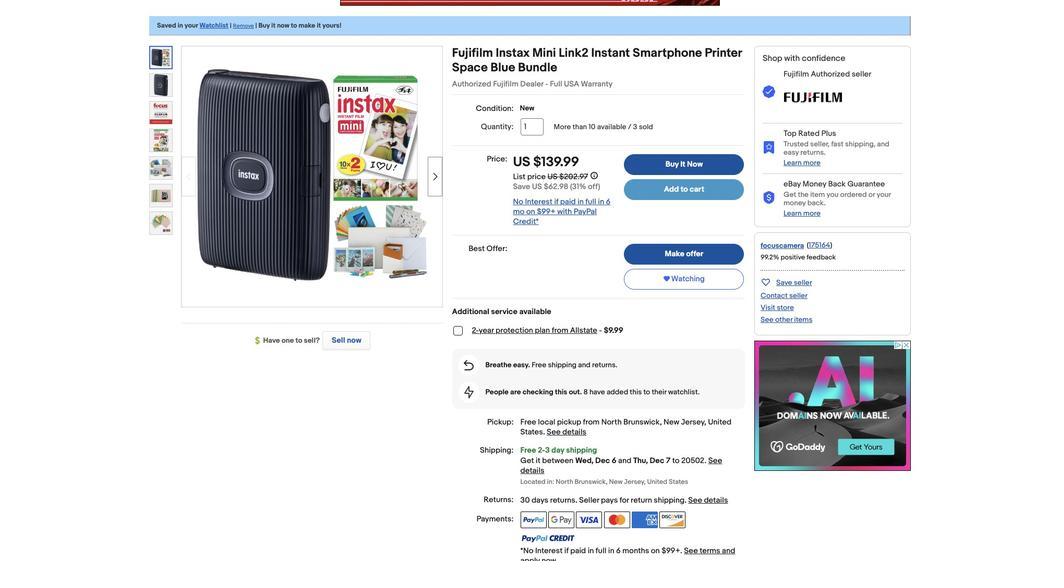 Task type: describe. For each thing, give the bounding box(es) containing it.
6 for no interest if paid in full in 6 mo on $99+ with paypal credit*
[[606, 197, 611, 207]]

with inside no interest if paid in full in 6 mo on $99+ with paypal credit*
[[557, 207, 572, 217]]

warranty
[[581, 79, 613, 89]]

credit*
[[513, 217, 539, 227]]

american express image
[[632, 512, 658, 529]]

1 vertical spatial see details link
[[520, 457, 722, 477]]

get inside the us $139.99 main content
[[520, 457, 534, 467]]

to right one
[[296, 337, 302, 345]]

buy it now link
[[624, 154, 744, 175]]

picture 1 of 7 image
[[150, 47, 172, 68]]

yours!
[[322, 21, 342, 30]]

)
[[830, 241, 832, 250]]

usa
[[564, 79, 579, 89]]

offer
[[686, 249, 703, 259]]

allstate
[[570, 326, 597, 336]]

focuscamera ( 175164 ) 99.2% positive feedback
[[761, 241, 836, 262]]

1 horizontal spatial 2-
[[538, 446, 545, 456]]

paid for mo
[[560, 197, 576, 207]]

remove
[[233, 22, 254, 29]]

returns:
[[484, 496, 514, 506]]

google pay image
[[548, 512, 574, 529]]

have
[[263, 337, 280, 345]]

0 horizontal spatial brunswick,
[[575, 478, 608, 487]]

watching
[[671, 275, 705, 285]]

fujifilm for instax
[[452, 46, 493, 61]]

10
[[589, 123, 596, 131]]

if for no
[[554, 197, 558, 207]]

jersey, inside free local pickup from north brunswick, new jersey, united states
[[681, 418, 706, 428]]

for
[[620, 496, 629, 506]]

get inside ebay money back guarantee get the item you ordered or your money back. learn more
[[784, 190, 796, 199]]

0 horizontal spatial new
[[520, 104, 534, 113]]

2 horizontal spatial us
[[548, 172, 558, 182]]

link2
[[559, 46, 588, 61]]

and inside see terms and apply now
[[722, 547, 735, 557]]

months
[[622, 547, 649, 557]]

printer
[[705, 46, 742, 61]]

wed,
[[575, 457, 594, 467]]

learn inside ebay money back guarantee get the item you ordered or your money back. learn more
[[784, 209, 802, 218]]

0 horizontal spatial it
[[271, 21, 276, 30]]

1 horizontal spatial it
[[317, 21, 321, 30]]

visit
[[761, 304, 775, 312]]

condition:
[[476, 104, 514, 114]]

99.2%
[[761, 253, 779, 262]]

united inside free local pickup from north brunswick, new jersey, united states
[[708, 418, 732, 428]]

0 vertical spatial 3
[[633, 123, 637, 131]]

175164
[[809, 241, 830, 250]]

interest for no
[[525, 197, 553, 207]]

no
[[513, 197, 523, 207]]

focuscamera
[[761, 241, 804, 250]]

visa image
[[576, 512, 602, 529]]

full for mo
[[586, 197, 596, 207]]

0 horizontal spatial 3
[[545, 446, 550, 456]]

with details__icon image for ebay money back guarantee
[[763, 191, 775, 204]]

$202.97
[[559, 172, 588, 182]]

days
[[532, 496, 548, 506]]

1 horizontal spatial us
[[532, 182, 542, 192]]

free for 2-
[[520, 446, 536, 456]]

their
[[652, 388, 667, 397]]

sell?
[[304, 337, 320, 345]]

dealer
[[520, 79, 544, 89]]

the
[[798, 190, 809, 199]]

20502
[[681, 457, 705, 467]]

add
[[664, 185, 679, 195]]

0 vertical spatial 2-
[[472, 326, 479, 336]]

1 dec from the left
[[595, 457, 610, 467]]

visit store link
[[761, 304, 794, 312]]

0 horizontal spatial advertisement region
[[340, 0, 720, 6]]

save for save us $62.98 (31% off)
[[513, 182, 530, 192]]

details inside the see details
[[520, 467, 545, 477]]

breathe
[[486, 361, 512, 370]]

your inside ebay money back guarantee get the item you ordered or your money back. learn more
[[877, 190, 891, 199]]

1 horizontal spatial fujifilm
[[493, 79, 519, 89]]

picture 5 of 7 image
[[150, 157, 172, 179]]

are
[[510, 388, 521, 397]]

see inside the see details
[[708, 457, 722, 467]]

returns. inside the us $139.99 main content
[[592, 361, 617, 370]]

30 days returns . seller pays for return shipping . see details
[[520, 496, 728, 506]]

learn more link for rated
[[784, 159, 821, 167]]

terms
[[700, 547, 720, 557]]

returns. inside top rated plus trusted seller, fast shipping, and easy returns. learn more
[[800, 148, 826, 157]]

0 vertical spatial shipping
[[548, 361, 577, 370]]

1 vertical spatial available
[[519, 307, 551, 317]]

apply
[[520, 557, 540, 562]]

ordered
[[840, 190, 867, 199]]

have
[[589, 388, 605, 397]]

instant
[[591, 46, 630, 61]]

states inside free local pickup from north brunswick, new jersey, united states
[[520, 428, 543, 438]]

with details__icon image for breathe easy.
[[464, 360, 474, 371]]

more than 10 available / 3 sold
[[554, 123, 653, 131]]

added
[[607, 388, 628, 397]]

see details
[[520, 457, 722, 477]]

to right 7
[[672, 457, 680, 467]]

price
[[527, 172, 546, 182]]

save seller button
[[761, 276, 812, 288]]

remove button
[[233, 21, 254, 30]]

see terms and apply now
[[520, 547, 735, 562]]

located
[[520, 478, 546, 487]]

sell now
[[332, 336, 361, 346]]

see up "day"
[[547, 428, 561, 438]]

no interest if paid in full in 6 mo on $99+ with paypal credit* link
[[513, 197, 611, 227]]

more inside top rated plus trusted seller, fast shipping, and easy returns. learn more
[[803, 159, 821, 167]]

day
[[552, 446, 564, 456]]

it inside the us $139.99 main content
[[536, 457, 540, 467]]

with details__icon image for fujifilm authorized seller
[[763, 86, 775, 99]]

6 for *no interest if paid in full in 6 months on $99+.
[[616, 547, 621, 557]]

8
[[584, 388, 588, 397]]

list price us $202.97
[[513, 172, 588, 182]]

2 horizontal spatial details
[[704, 496, 728, 506]]

positive
[[781, 253, 805, 262]]

1 horizontal spatial -
[[599, 326, 602, 336]]

ebay money back guarantee get the item you ordered or your money back. learn more
[[784, 179, 891, 218]]

if for *no
[[564, 547, 569, 557]]

feedback
[[807, 253, 836, 262]]

$99+.
[[662, 547, 682, 557]]

0 horizontal spatial us
[[513, 154, 530, 171]]

additional
[[452, 307, 489, 317]]

0 horizontal spatial united
[[647, 478, 667, 487]]

watching button
[[624, 269, 744, 290]]

0 vertical spatial details
[[562, 428, 587, 438]]

sell now link
[[320, 332, 371, 350]]

other
[[775, 316, 793, 324]]

0 vertical spatial with
[[784, 54, 800, 64]]

add to cart
[[664, 185, 704, 195]]

make offer link
[[624, 244, 744, 265]]

picture 7 of 7 image
[[150, 212, 172, 235]]

now
[[687, 160, 703, 170]]

in down (31%
[[578, 197, 584, 207]]

out.
[[569, 388, 582, 397]]

ebay
[[784, 179, 801, 189]]

store
[[777, 304, 794, 312]]

interest for *no
[[535, 547, 563, 557]]

confidence
[[802, 54, 845, 64]]

1 vertical spatial 6
[[612, 457, 616, 467]]

to left cart
[[681, 185, 688, 195]]

have one to sell?
[[263, 337, 320, 345]]

0 horizontal spatial buy
[[259, 21, 270, 30]]

. up free 2-3 day shipping
[[543, 428, 545, 438]]

pickup
[[557, 418, 581, 428]]

0 horizontal spatial from
[[552, 326, 568, 336]]

$99+
[[537, 207, 556, 217]]

1 horizontal spatial now
[[347, 336, 361, 346]]

brunswick, inside free local pickup from north brunswick, new jersey, united states
[[623, 418, 662, 428]]

more
[[554, 123, 571, 131]]

smartphone
[[633, 46, 702, 61]]

watchlist.
[[668, 388, 700, 397]]



Task type: locate. For each thing, give the bounding box(es) containing it.
on left $99+.
[[651, 547, 660, 557]]

with details__icon image for people are checking this out.
[[464, 387, 474, 399]]

1 horizontal spatial with
[[784, 54, 800, 64]]

0 horizontal spatial now
[[277, 21, 289, 30]]

available left /
[[597, 123, 626, 131]]

0 vertical spatial free
[[532, 361, 546, 370]]

1 vertical spatial jersey,
[[624, 478, 646, 487]]

1 horizontal spatial new
[[609, 478, 623, 487]]

save
[[513, 182, 530, 192], [776, 279, 792, 287]]

interest inside no interest if paid in full in 6 mo on $99+ with paypal credit*
[[525, 197, 553, 207]]

this right added
[[630, 388, 642, 397]]

no interest if paid in full in 6 mo on $99+ with paypal credit*
[[513, 197, 611, 227]]

returns. up the have
[[592, 361, 617, 370]]

in left the "months"
[[608, 547, 614, 557]]

1 learn from the top
[[784, 159, 802, 167]]

0 vertical spatial interest
[[525, 197, 553, 207]]

2 dec from the left
[[650, 457, 664, 467]]

back.
[[807, 199, 826, 208]]

1 horizontal spatial 3
[[633, 123, 637, 131]]

shipping,
[[845, 140, 876, 149]]

jersey,
[[681, 418, 706, 428], [624, 478, 646, 487]]

1 horizontal spatial available
[[597, 123, 626, 131]]

breathe easy. free shipping and returns.
[[486, 361, 617, 370]]

1 vertical spatial if
[[564, 547, 569, 557]]

with right the $99+
[[557, 207, 572, 217]]

us down $139.99 at right
[[548, 172, 558, 182]]

(
[[807, 241, 809, 250]]

0 horizontal spatial get
[[520, 457, 534, 467]]

seller,
[[810, 140, 830, 149]]

0 vertical spatial more
[[803, 159, 821, 167]]

new up quantity: text box
[[520, 104, 534, 113]]

1 this from the left
[[555, 388, 567, 397]]

1 vertical spatial shipping
[[566, 446, 597, 456]]

2 vertical spatial shipping
[[654, 496, 685, 506]]

fujifilm down shop with confidence
[[784, 69, 809, 79]]

1 horizontal spatial your
[[877, 190, 891, 199]]

to left make
[[291, 21, 297, 30]]

fujifilm logo image
[[784, 81, 843, 114]]

Quantity: text field
[[520, 118, 543, 136]]

north down added
[[601, 418, 622, 428]]

- left full
[[545, 79, 548, 89]]

if
[[554, 197, 558, 207], [564, 547, 569, 557]]

returns. down rated
[[800, 148, 826, 157]]

1 vertical spatial brunswick,
[[575, 478, 608, 487]]

1 horizontal spatial details
[[562, 428, 587, 438]]

it right the remove button
[[271, 21, 276, 30]]

and inside top rated plus trusted seller, fast shipping, and easy returns. learn more
[[877, 140, 889, 149]]

make offer
[[665, 249, 703, 259]]

full
[[550, 79, 562, 89]]

learn more link down money
[[784, 209, 821, 218]]

1 vertical spatial seller
[[794, 279, 812, 287]]

0 horizontal spatial save
[[513, 182, 530, 192]]

2 learn more link from the top
[[784, 209, 821, 218]]

1 vertical spatial advertisement region
[[754, 341, 911, 472]]

us left the $62.98
[[532, 182, 542, 192]]

|
[[230, 21, 232, 30], [255, 21, 257, 30]]

learn down money
[[784, 209, 802, 218]]

united
[[708, 418, 732, 428], [647, 478, 667, 487]]

now inside see terms and apply now
[[542, 557, 556, 562]]

full down visa 'image'
[[596, 547, 606, 557]]

1 vertical spatial learn
[[784, 209, 802, 218]]

buy right the remove button
[[259, 21, 270, 30]]

buy inside the us $139.99 main content
[[666, 160, 679, 170]]

on for months
[[651, 547, 660, 557]]

0 horizontal spatial north
[[556, 478, 573, 487]]

shop with confidence
[[763, 54, 845, 64]]

fujifilm instax mini link2 instant smartphone printer space blue bundle authorized fujifilm dealer - full usa warranty
[[452, 46, 742, 89]]

1 horizontal spatial this
[[630, 388, 642, 397]]

on for mo
[[526, 207, 535, 217]]

free inside free local pickup from north brunswick, new jersey, united states
[[520, 418, 536, 428]]

0 horizontal spatial -
[[545, 79, 548, 89]]

in:
[[547, 478, 554, 487]]

from
[[552, 326, 568, 336], [583, 418, 600, 428]]

people are checking this out. 8 have added this to their watchlist.
[[486, 388, 700, 397]]

fujifilm for authorized
[[784, 69, 809, 79]]

authorized
[[811, 69, 850, 79], [452, 79, 491, 89]]

paid for months
[[570, 547, 586, 557]]

0 horizontal spatial if
[[554, 197, 558, 207]]

see details link up free 2-3 day shipping
[[547, 428, 587, 438]]

save inside the us $139.99 main content
[[513, 182, 530, 192]]

picture 3 of 7 image
[[150, 102, 172, 124]]

0 horizontal spatial jersey,
[[624, 478, 646, 487]]

see details link down the 20502
[[688, 496, 728, 506]]

us up list
[[513, 154, 530, 171]]

free right easy.
[[532, 361, 546, 370]]

jersey, down watchlist.
[[681, 418, 706, 428]]

than
[[573, 123, 587, 131]]

1 vertical spatial 3
[[545, 446, 550, 456]]

2- left "day"
[[538, 446, 545, 456]]

1 vertical spatial united
[[647, 478, 667, 487]]

picture 2 of 7 image
[[150, 74, 172, 97]]

fast
[[831, 140, 844, 149]]

checking
[[523, 388, 553, 397]]

free local pickup from north brunswick, new jersey, united states
[[520, 418, 732, 438]]

0 horizontal spatial this
[[555, 388, 567, 397]]

2 vertical spatial new
[[609, 478, 623, 487]]

*no
[[520, 547, 534, 557]]

1 learn more link from the top
[[784, 159, 821, 167]]

advertisement region
[[340, 0, 720, 6], [754, 341, 911, 472]]

additional service available
[[452, 307, 551, 317]]

. up discover image at bottom
[[685, 496, 687, 506]]

trusted
[[784, 140, 809, 149]]

0 horizontal spatial returns.
[[592, 361, 617, 370]]

with details__icon image left breathe
[[464, 360, 474, 371]]

free 2-3 day shipping
[[520, 446, 597, 456]]

$62.98
[[544, 182, 568, 192]]

money
[[784, 199, 806, 208]]

0 vertical spatial learn more link
[[784, 159, 821, 167]]

0 vertical spatial north
[[601, 418, 622, 428]]

seller inside button
[[794, 279, 812, 287]]

north right the in:
[[556, 478, 573, 487]]

authorized down space at the left top of page
[[452, 79, 491, 89]]

- inside fujifilm instax mini link2 instant smartphone printer space blue bundle authorized fujifilm dealer - full usa warranty
[[545, 79, 548, 89]]

new inside free local pickup from north brunswick, new jersey, united states
[[664, 418, 679, 428]]

if inside no interest if paid in full in 6 mo on $99+ with paypal credit*
[[554, 197, 558, 207]]

0 horizontal spatial on
[[526, 207, 535, 217]]

1 more from the top
[[803, 159, 821, 167]]

full inside no interest if paid in full in 6 mo on $99+ with paypal credit*
[[586, 197, 596, 207]]

fujifilm down blue
[[493, 79, 519, 89]]

fujifilm authorized seller
[[784, 69, 871, 79]]

1 vertical spatial details
[[520, 467, 545, 477]]

0 vertical spatial your
[[185, 21, 198, 30]]

0 vertical spatial if
[[554, 197, 558, 207]]

dollar sign image
[[255, 337, 263, 346]]

jersey, up the return
[[624, 478, 646, 487]]

us $139.99 main content
[[452, 46, 745, 562]]

brunswick,
[[623, 418, 662, 428], [575, 478, 608, 487]]

2 vertical spatial 6
[[616, 547, 621, 557]]

mini
[[532, 46, 556, 61]]

and up 8
[[578, 361, 591, 370]]

get down ebay on the top of page
[[784, 190, 796, 199]]

details down the 20502
[[704, 496, 728, 506]]

1 vertical spatial returns.
[[592, 361, 617, 370]]

0 vertical spatial get
[[784, 190, 796, 199]]

price:
[[487, 154, 507, 164]]

seller for contact seller visit store see other items
[[789, 292, 808, 300]]

see other items link
[[761, 316, 813, 324]]

paypal image
[[520, 512, 547, 529]]

1 horizontal spatial get
[[784, 190, 796, 199]]

1 horizontal spatial |
[[255, 21, 257, 30]]

with details__icon image left money
[[763, 191, 775, 204]]

1 vertical spatial full
[[596, 547, 606, 557]]

1 vertical spatial more
[[803, 209, 821, 218]]

see inside contact seller visit store see other items
[[761, 316, 774, 324]]

your left watchlist link
[[185, 21, 198, 30]]

0 vertical spatial learn
[[784, 159, 802, 167]]

2 learn from the top
[[784, 209, 802, 218]]

1 vertical spatial now
[[347, 336, 361, 346]]

full down off)
[[586, 197, 596, 207]]

save for save seller
[[776, 279, 792, 287]]

1 vertical spatial new
[[664, 418, 679, 428]]

master card image
[[604, 512, 630, 529]]

1 vertical spatial interest
[[535, 547, 563, 557]]

north
[[601, 418, 622, 428], [556, 478, 573, 487]]

service
[[491, 307, 518, 317]]

1 vertical spatial save
[[776, 279, 792, 287]]

paypal credit image
[[520, 535, 575, 544]]

$139.99
[[533, 154, 579, 171]]

see down the 20502
[[688, 496, 702, 506]]

authorized inside fujifilm instax mini link2 instant smartphone printer space blue bundle authorized fujifilm dealer - full usa warranty
[[452, 79, 491, 89]]

to left the their
[[644, 388, 650, 397]]

0 vertical spatial 6
[[606, 197, 611, 207]]

shipping
[[548, 361, 577, 370], [566, 446, 597, 456], [654, 496, 685, 506]]

6 right 'paypal'
[[606, 197, 611, 207]]

| left the remove button
[[230, 21, 232, 30]]

interest right no
[[525, 197, 553, 207]]

watchlist
[[199, 21, 228, 30]]

2 horizontal spatial now
[[542, 557, 556, 562]]

1 vertical spatial on
[[651, 547, 660, 557]]

seller inside contact seller visit store see other items
[[789, 292, 808, 300]]

with right shop
[[784, 54, 800, 64]]

learn more link for money
[[784, 209, 821, 218]]

from right the pickup
[[583, 418, 600, 428]]

dec right wed,
[[595, 457, 610, 467]]

1 vertical spatial north
[[556, 478, 573, 487]]

seller for save seller
[[794, 279, 812, 287]]

discover image
[[660, 512, 686, 529]]

brunswick, down the their
[[623, 418, 662, 428]]

interest
[[525, 197, 553, 207], [535, 547, 563, 557]]

2 | from the left
[[255, 21, 257, 30]]

1 horizontal spatial save
[[776, 279, 792, 287]]

shop
[[763, 54, 782, 64]]

1 horizontal spatial jersey,
[[681, 418, 706, 428]]

more inside ebay money back guarantee get the item you ordered or your money back. learn more
[[803, 209, 821, 218]]

top rated plus trusted seller, fast shipping, and easy returns. learn more
[[784, 129, 889, 167]]

brunswick, up seller
[[575, 478, 608, 487]]

full for months
[[596, 547, 606, 557]]

1 | from the left
[[230, 21, 232, 30]]

1 horizontal spatial from
[[583, 418, 600, 428]]

shipping up out.
[[548, 361, 577, 370]]

from inside free local pickup from north brunswick, new jersey, united states
[[583, 418, 600, 428]]

2 this from the left
[[630, 388, 642, 397]]

free for local
[[520, 418, 536, 428]]

states
[[520, 428, 543, 438], [669, 478, 688, 487]]

see left the terms
[[684, 547, 698, 557]]

175164 link
[[809, 241, 830, 250]]

it right make
[[317, 21, 321, 30]]

| right the remove button
[[255, 21, 257, 30]]

fujifilm left instax
[[452, 46, 493, 61]]

1 vertical spatial -
[[599, 326, 602, 336]]

and right the terms
[[722, 547, 735, 557]]

easy.
[[513, 361, 530, 370]]

1 vertical spatial with
[[557, 207, 572, 217]]

save up contact seller link
[[776, 279, 792, 287]]

if down paypal credit image
[[564, 547, 569, 557]]

0 vertical spatial new
[[520, 104, 534, 113]]

free left local
[[520, 418, 536, 428]]

2 vertical spatial free
[[520, 446, 536, 456]]

see details link
[[547, 428, 587, 438], [520, 457, 722, 477], [688, 496, 728, 506]]

0 vertical spatial available
[[597, 123, 626, 131]]

1 horizontal spatial dec
[[650, 457, 664, 467]]

0 vertical spatial states
[[520, 428, 543, 438]]

picture 4 of 7 image
[[150, 129, 172, 152]]

0 vertical spatial seller
[[852, 69, 871, 79]]

1 horizontal spatial north
[[601, 418, 622, 428]]

with details__icon image left people
[[464, 387, 474, 399]]

details up located
[[520, 467, 545, 477]]

back
[[828, 179, 846, 189]]

1 horizontal spatial united
[[708, 418, 732, 428]]

us $139.99
[[513, 154, 579, 171]]

space
[[452, 61, 488, 75]]

1 horizontal spatial brunswick,
[[623, 418, 662, 428]]

0 horizontal spatial dec
[[595, 457, 610, 467]]

0 horizontal spatial states
[[520, 428, 543, 438]]

now right apply
[[542, 557, 556, 562]]

see right the 20502
[[708, 457, 722, 467]]

between
[[542, 457, 574, 467]]

easy
[[784, 148, 799, 157]]

in down off)
[[598, 197, 604, 207]]

plan
[[535, 326, 550, 336]]

sold
[[639, 123, 653, 131]]

offer:
[[487, 244, 507, 254]]

6 inside no interest if paid in full in 6 mo on $99+ with paypal credit*
[[606, 197, 611, 207]]

you
[[827, 190, 839, 199]]

see details link up located in: north brunswick, new jersey, united states
[[520, 457, 722, 477]]

see down visit
[[761, 316, 774, 324]]

1 horizontal spatial buy
[[666, 160, 679, 170]]

6 up located in: north brunswick, new jersey, united states
[[612, 457, 616, 467]]

fujifilm instax mini link2 instant smartphone printer space blue bundle - picture 1 of 7 image
[[182, 45, 442, 306]]

*no interest if paid in full in 6 months on $99+.
[[520, 547, 684, 557]]

0 vertical spatial brunswick,
[[623, 418, 662, 428]]

states down 7
[[669, 478, 688, 487]]

pays
[[601, 496, 618, 506]]

plus
[[821, 129, 836, 139]]

2 vertical spatial details
[[704, 496, 728, 506]]

with details__icon image for top rated plus
[[763, 141, 775, 154]]

save us $62.98 (31% off)
[[513, 182, 600, 192]]

(31%
[[570, 182, 586, 192]]

available
[[597, 123, 626, 131], [519, 307, 551, 317]]

0 horizontal spatial |
[[230, 21, 232, 30]]

0 vertical spatial full
[[586, 197, 596, 207]]

free left "day"
[[520, 446, 536, 456]]

0 vertical spatial from
[[552, 326, 568, 336]]

. right 7
[[705, 457, 707, 467]]

interest down paypal credit image
[[535, 547, 563, 557]]

available up plan
[[519, 307, 551, 317]]

1 horizontal spatial advertisement region
[[754, 341, 911, 472]]

. left seller
[[575, 496, 577, 506]]

buy left it
[[666, 160, 679, 170]]

now left make
[[277, 21, 289, 30]]

in right saved
[[178, 21, 183, 30]]

details
[[562, 428, 587, 438], [520, 467, 545, 477], [704, 496, 728, 506]]

2 horizontal spatial fujifilm
[[784, 69, 809, 79]]

paid inside no interest if paid in full in 6 mo on $99+ with paypal credit*
[[560, 197, 576, 207]]

shipping up wed,
[[566, 446, 597, 456]]

see inside see terms and apply now
[[684, 547, 698, 557]]

- left $9.99
[[599, 326, 602, 336]]

0 vertical spatial paid
[[560, 197, 576, 207]]

if down the $62.98
[[554, 197, 558, 207]]

0 horizontal spatial details
[[520, 467, 545, 477]]

2- down additional
[[472, 326, 479, 336]]

picture 6 of 7 image
[[150, 185, 172, 207]]

states up free 2-3 day shipping
[[520, 428, 543, 438]]

1 horizontal spatial if
[[564, 547, 569, 557]]

contact
[[761, 292, 788, 300]]

-
[[545, 79, 548, 89], [599, 326, 602, 336]]

on right mo
[[526, 207, 535, 217]]

and left thu,
[[618, 457, 631, 467]]

0 horizontal spatial available
[[519, 307, 551, 317]]

best
[[469, 244, 485, 254]]

with details__icon image left easy
[[763, 141, 775, 154]]

learn down easy
[[784, 159, 802, 167]]

seller
[[579, 496, 599, 506]]

and right shipping,
[[877, 140, 889, 149]]

pickup:
[[487, 418, 514, 428]]

get up located
[[520, 457, 534, 467]]

with details__icon image
[[763, 86, 775, 99], [763, 141, 775, 154], [763, 191, 775, 204], [464, 360, 474, 371], [464, 387, 474, 399]]

0 vertical spatial on
[[526, 207, 535, 217]]

1 horizontal spatial states
[[669, 478, 688, 487]]

1 vertical spatial 2-
[[538, 446, 545, 456]]

2-year protection plan from allstate - $9.99
[[472, 326, 623, 336]]

details up free 2-3 day shipping
[[562, 428, 587, 438]]

1 horizontal spatial authorized
[[811, 69, 850, 79]]

instax
[[496, 46, 530, 61]]

more down "back."
[[803, 209, 821, 218]]

it left between
[[536, 457, 540, 467]]

thu,
[[633, 457, 648, 467]]

in down visa 'image'
[[588, 547, 594, 557]]

2-
[[472, 326, 479, 336], [538, 446, 545, 456]]

north inside free local pickup from north brunswick, new jersey, united states
[[601, 418, 622, 428]]

0 vertical spatial jersey,
[[681, 418, 706, 428]]

or
[[869, 190, 875, 199]]

1 vertical spatial from
[[583, 418, 600, 428]]

save inside button
[[776, 279, 792, 287]]

30
[[520, 496, 530, 506]]

shipping up discover image at bottom
[[654, 496, 685, 506]]

0 vertical spatial see details link
[[547, 428, 587, 438]]

buy
[[259, 21, 270, 30], [666, 160, 679, 170]]

get it between wed, dec 6 and thu, dec 7 to 20502 .
[[520, 457, 708, 467]]

1 horizontal spatial returns.
[[800, 148, 826, 157]]

save up no
[[513, 182, 530, 192]]

2 more from the top
[[803, 209, 821, 218]]

shipping:
[[480, 446, 514, 456]]

3 right /
[[633, 123, 637, 131]]

1 horizontal spatial on
[[651, 547, 660, 557]]

on inside no interest if paid in full in 6 mo on $99+ with paypal credit*
[[526, 207, 535, 217]]

0 horizontal spatial your
[[185, 21, 198, 30]]

this left out.
[[555, 388, 567, 397]]

0 horizontal spatial fujifilm
[[452, 46, 493, 61]]

new down the see details
[[609, 478, 623, 487]]

watchlist link
[[199, 21, 228, 30]]

learn more link down easy
[[784, 159, 821, 167]]

2 vertical spatial see details link
[[688, 496, 728, 506]]

learn inside top rated plus trusted seller, fast shipping, and easy returns. learn more
[[784, 159, 802, 167]]

guarantee
[[848, 179, 885, 189]]

payments:
[[477, 515, 514, 525]]

0 vertical spatial now
[[277, 21, 289, 30]]



Task type: vqa. For each thing, say whether or not it's contained in the screenshot.
All within All Musical Instruments & Gear Pro Audio Equipment DJ Equipment Guitars & Basses Pianos, Keyboards & Organs Percussion Consumer Electronics Computers/Tablets & Networking Show Less
no



